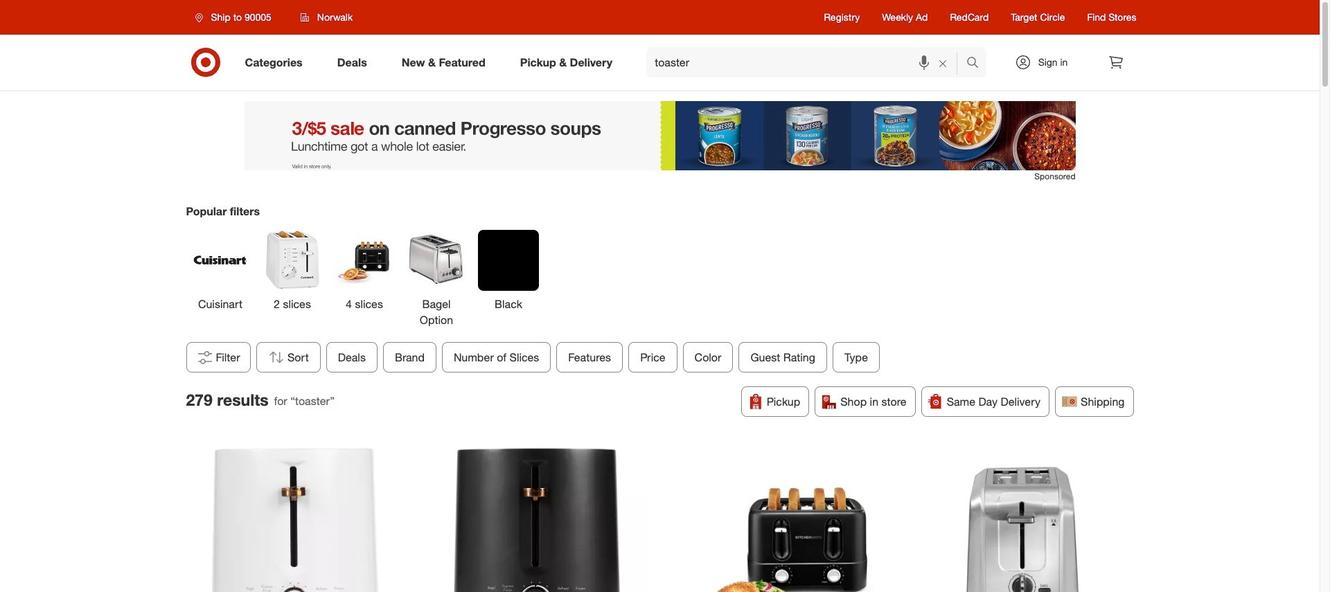 Task type: locate. For each thing, give the bounding box(es) containing it.
café express finish 2 slice metal toaster white image
[[191, 447, 405, 593], [191, 447, 405, 593]]

hamilton beach 2 slice toaster - stainless steel image
[[915, 447, 1129, 593], [915, 447, 1129, 593]]

kitchensmith by bella 4-slice toaster image
[[674, 447, 888, 593], [674, 447, 888, 593]]

café express finish 2 slice metal toaster matte black image
[[433, 447, 647, 593], [433, 447, 647, 593]]



Task type: describe. For each thing, give the bounding box(es) containing it.
What can we help you find? suggestions appear below search field
[[647, 47, 970, 78]]

advertisement element
[[244, 101, 1076, 171]]



Task type: vqa. For each thing, say whether or not it's contained in the screenshot.
KITCHENSMITH BY BELLA 4-SLICE TOASTER Image
yes



